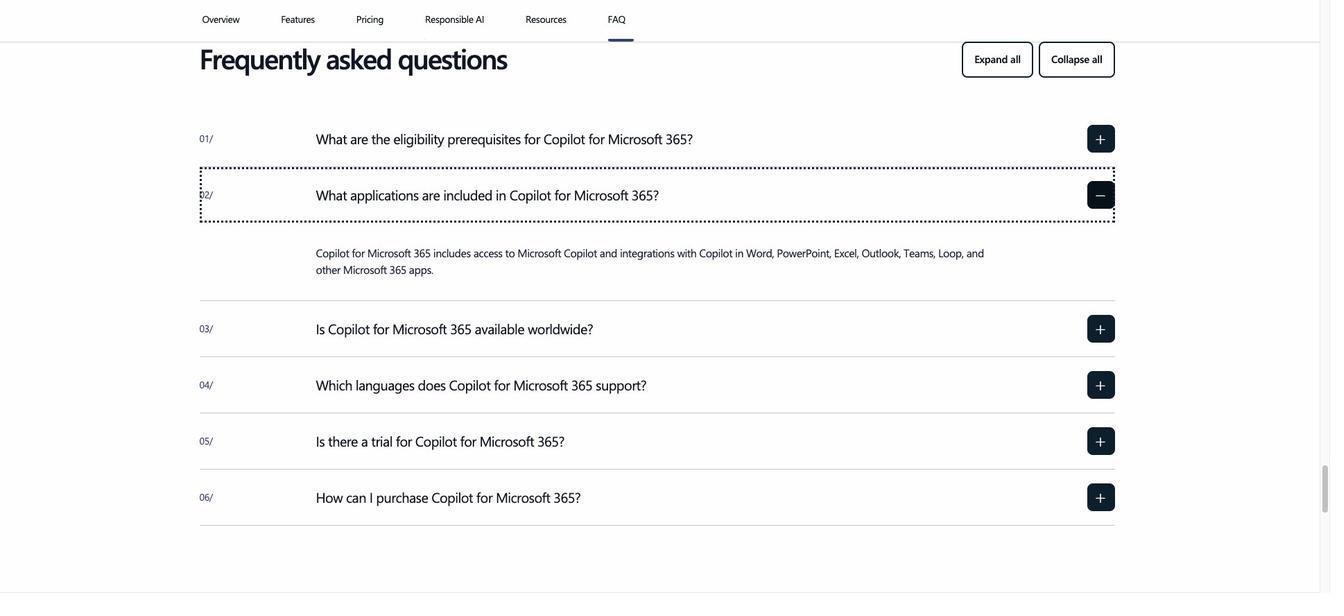 Task type: describe. For each thing, give the bounding box(es) containing it.
collapse
[[1052, 52, 1090, 66]]

word,
[[746, 245, 774, 260]]

includes
[[433, 245, 471, 260]]

collapse all button
[[1039, 41, 1115, 77]]

copilot for microsoft 365 includes access to microsoft copilot and integrations with copilot in word, powerpoint, excel, outlook, teams, loop, and other microsoft 365 apps.
[[316, 245, 984, 277]]

collapse all
[[1052, 52, 1103, 66]]

3 copilot from the left
[[699, 245, 733, 260]]

teams,
[[904, 245, 936, 260]]

microsoft right to at top left
[[518, 245, 561, 260]]

1 copilot from the left
[[316, 245, 349, 260]]

all for collapse all
[[1092, 52, 1103, 66]]

for
[[352, 245, 365, 260]]

loop,
[[939, 245, 964, 260]]

2 copilot from the left
[[564, 245, 597, 260]]

to
[[505, 245, 515, 260]]

with
[[677, 245, 697, 260]]

expand all button
[[962, 41, 1034, 77]]

microsoft right for
[[367, 245, 411, 260]]

2 and from the left
[[967, 245, 984, 260]]



Task type: vqa. For each thing, say whether or not it's contained in the screenshot.
all
yes



Task type: locate. For each thing, give the bounding box(es) containing it.
1 horizontal spatial copilot
[[564, 245, 597, 260]]

in
[[735, 245, 744, 260]]

microsoft down for
[[343, 262, 387, 277]]

0 horizontal spatial and
[[600, 245, 617, 260]]

0 horizontal spatial all
[[1011, 52, 1021, 66]]

expand
[[975, 52, 1008, 66]]

1 horizontal spatial and
[[967, 245, 984, 260]]

all for expand all
[[1011, 52, 1021, 66]]

copilot left integrations
[[564, 245, 597, 260]]

and
[[600, 245, 617, 260], [967, 245, 984, 260]]

access
[[474, 245, 503, 260]]

copilot
[[316, 245, 349, 260], [564, 245, 597, 260], [699, 245, 733, 260]]

outlook,
[[862, 245, 901, 260]]

microsoft
[[367, 245, 411, 260], [518, 245, 561, 260], [343, 262, 387, 277]]

copilot up other
[[316, 245, 349, 260]]

and left integrations
[[600, 245, 617, 260]]

1 all from the left
[[1011, 52, 1021, 66]]

2 all from the left
[[1092, 52, 1103, 66]]

1 vertical spatial 365
[[390, 262, 406, 277]]

1 and from the left
[[600, 245, 617, 260]]

faq image
[[608, 39, 634, 42]]

apps.
[[409, 262, 433, 277]]

expand all
[[975, 52, 1021, 66]]

copilot left in
[[699, 245, 733, 260]]

0 horizontal spatial copilot
[[316, 245, 349, 260]]

1 horizontal spatial all
[[1092, 52, 1103, 66]]

other
[[316, 262, 341, 277]]

0 vertical spatial 365
[[414, 245, 431, 260]]

all
[[1011, 52, 1021, 66], [1092, 52, 1103, 66]]

all right expand
[[1011, 52, 1021, 66]]

1 horizontal spatial 365
[[414, 245, 431, 260]]

365 left apps.
[[390, 262, 406, 277]]

excel,
[[834, 245, 859, 260]]

365
[[414, 245, 431, 260], [390, 262, 406, 277]]

2 horizontal spatial copilot
[[699, 245, 733, 260]]

all right the collapse
[[1092, 52, 1103, 66]]

and right loop,
[[967, 245, 984, 260]]

365 up apps.
[[414, 245, 431, 260]]

powerpoint,
[[777, 245, 832, 260]]

integrations
[[620, 245, 675, 260]]

0 horizontal spatial 365
[[390, 262, 406, 277]]



